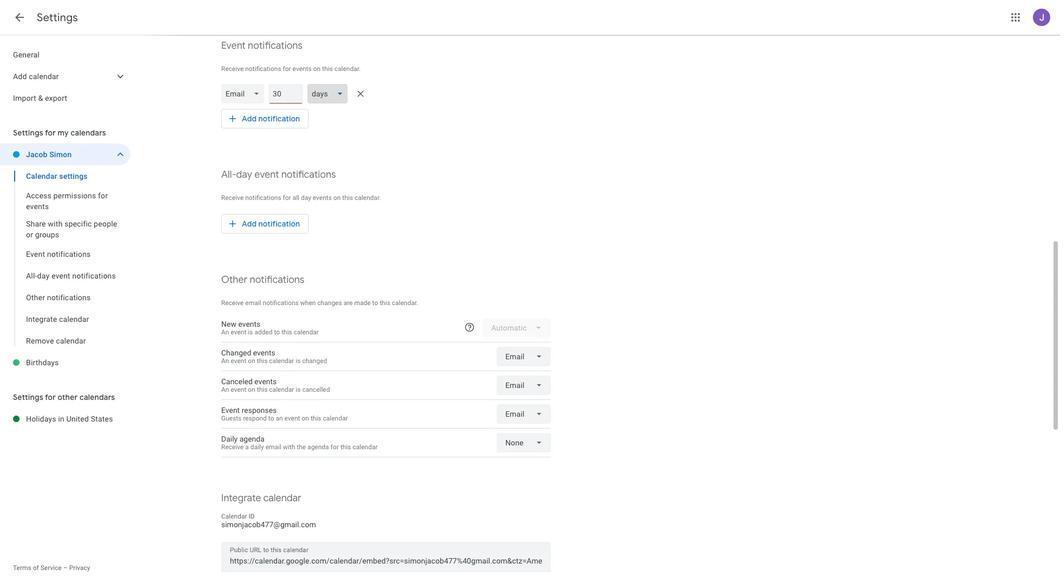 Task type: locate. For each thing, give the bounding box(es) containing it.
share
[[26, 220, 46, 228]]

1 horizontal spatial calendar
[[221, 513, 247, 521]]

jacob simon tree item
[[0, 144, 130, 166]]

event up receive notifications for all day events on this calendar.
[[255, 169, 279, 181]]

calendars right my
[[71, 128, 106, 138]]

0 vertical spatial email
[[245, 300, 261, 307]]

event
[[255, 169, 279, 181], [51, 272, 70, 281], [231, 329, 247, 336], [231, 358, 247, 365], [231, 386, 247, 394], [285, 415, 300, 423]]

0 horizontal spatial day
[[37, 272, 50, 281]]

this
[[322, 65, 333, 73], [343, 194, 353, 202], [380, 300, 391, 307], [282, 329, 292, 336], [257, 358, 268, 365], [257, 386, 268, 394], [311, 415, 322, 423], [341, 444, 351, 452]]

events
[[293, 65, 312, 73], [313, 194, 332, 202], [26, 202, 49, 211], [238, 320, 261, 329], [253, 349, 276, 358], [255, 378, 277, 386]]

is inside new events an event is added to this calendar
[[248, 329, 253, 336]]

0 horizontal spatial other
[[26, 294, 45, 302]]

on up responses at the left bottom of the page
[[248, 386, 255, 394]]

with inside daily agenda receive a daily email with the agenda for this calendar
[[283, 444, 295, 452]]

holidays in united states tree item
[[0, 409, 130, 430]]

general
[[13, 50, 40, 59]]

0 vertical spatial calendar.
[[335, 65, 361, 73]]

1 horizontal spatial event notifications
[[221, 40, 303, 52]]

terms of service link
[[13, 565, 62, 573]]

0 vertical spatial other
[[221, 274, 248, 287]]

1 vertical spatial to
[[274, 329, 280, 336]]

day
[[236, 169, 252, 181], [301, 194, 311, 202], [37, 272, 50, 281]]

to left an
[[269, 415, 274, 423]]

import & export
[[13, 94, 67, 103]]

1 vertical spatial all-day event notifications
[[26, 272, 116, 281]]

1 vertical spatial calendar
[[221, 513, 247, 521]]

all-
[[221, 169, 236, 181], [26, 272, 37, 281]]

with up groups at the left top
[[48, 220, 63, 228]]

event
[[221, 40, 246, 52], [26, 250, 45, 259], [221, 406, 240, 415]]

on up canceled
[[248, 358, 255, 365]]

must
[[235, 109, 251, 116]]

birthdays tree item
[[0, 352, 130, 374]]

united
[[66, 415, 89, 424]]

1 horizontal spatial other notifications
[[221, 274, 305, 287]]

is left added on the bottom of the page
[[248, 329, 253, 336]]

0 vertical spatial calendar
[[26, 172, 57, 181]]

specific
[[65, 220, 92, 228]]

1 vertical spatial other notifications
[[26, 294, 91, 302]]

jacob
[[26, 150, 48, 159]]

1 vertical spatial add notification button
[[221, 211, 309, 237]]

when
[[301, 300, 316, 307]]

0 vertical spatial to
[[373, 300, 378, 307]]

settings up the jacob
[[13, 128, 43, 138]]

of
[[33, 565, 39, 573]]

an for changed events
[[221, 358, 229, 365]]

events down access
[[26, 202, 49, 211]]

this right added on the bottom of the page
[[282, 329, 292, 336]]

event up changed
[[231, 329, 247, 336]]

1 horizontal spatial email
[[266, 444, 282, 452]]

0 horizontal spatial agenda
[[240, 435, 265, 444]]

on up 28
[[313, 65, 321, 73]]

1 vertical spatial other
[[26, 294, 45, 302]]

other up new
[[221, 274, 248, 287]]

0 vertical spatial day
[[236, 169, 252, 181]]

0 horizontal spatial calendar
[[26, 172, 57, 181]]

holidays
[[26, 415, 56, 424]]

0 vertical spatial all-day event notifications
[[221, 169, 336, 181]]

is left changed
[[296, 358, 301, 365]]

calendar inside new events an event is added to this calendar
[[294, 329, 319, 336]]

0 vertical spatial calendars
[[71, 128, 106, 138]]

tree containing general
[[0, 44, 130, 109]]

2 an from the top
[[221, 358, 229, 365]]

calendars
[[71, 128, 106, 138], [80, 393, 115, 403]]

1 add notification button from the top
[[221, 106, 309, 132]]

this right changed
[[257, 358, 268, 365]]

events down added on the bottom of the page
[[253, 349, 276, 358]]

events down changed events an event on this calendar is changed
[[255, 378, 277, 386]]

integrate calendar up id
[[221, 493, 302, 505]]

0 horizontal spatial all-
[[26, 272, 37, 281]]

or
[[26, 231, 33, 239]]

receive for all-
[[221, 194, 244, 202]]

settings
[[59, 172, 88, 181]]

1 receive from the top
[[221, 65, 244, 73]]

calendar inside 'tree'
[[29, 72, 59, 81]]

holidays in united states
[[26, 415, 113, 424]]

receive inside daily agenda receive a daily email with the agenda for this calendar
[[221, 444, 244, 452]]

integrate inside group
[[26, 315, 57, 324]]

on right all
[[334, 194, 341, 202]]

agenda right "the"
[[308, 444, 329, 452]]

add notification button
[[221, 106, 309, 132], [221, 211, 309, 237]]

integrate calendar inside settings for my calendars tree
[[26, 315, 89, 324]]

for right permissions
[[98, 192, 108, 200]]

integrate up remove at the bottom left of page
[[26, 315, 57, 324]]

2 vertical spatial day
[[37, 272, 50, 281]]

calendar
[[26, 172, 57, 181], [221, 513, 247, 521]]

my
[[58, 128, 69, 138]]

2 receive from the top
[[221, 194, 244, 202]]

all-day event notifications
[[221, 169, 336, 181], [26, 272, 116, 281]]

1 horizontal spatial integrate calendar
[[221, 493, 302, 505]]

calendar
[[29, 72, 59, 81], [59, 315, 89, 324], [294, 329, 319, 336], [56, 337, 86, 346], [269, 358, 294, 365], [269, 386, 294, 394], [323, 415, 348, 423], [353, 444, 378, 452], [263, 493, 302, 505]]

0 vertical spatial settings
[[37, 11, 78, 24]]

other inside settings for my calendars tree
[[26, 294, 45, 302]]

on inside event responses guests respond to an event on this calendar
[[302, 415, 309, 423]]

calendars up states
[[80, 393, 115, 403]]

settings up holidays on the bottom of page
[[13, 393, 43, 403]]

event up responses at the left bottom of the page
[[231, 386, 247, 394]]

event right an
[[285, 415, 300, 423]]

an inside new events an event is added to this calendar
[[221, 329, 229, 336]]

event notifications down groups at the left top
[[26, 250, 91, 259]]

is inside canceled events an event on this calendar is cancelled
[[296, 386, 301, 394]]

is
[[248, 329, 253, 336], [296, 358, 301, 365], [296, 386, 301, 394]]

0 horizontal spatial other notifications
[[26, 294, 91, 302]]

calendar.
[[335, 65, 361, 73], [355, 194, 381, 202], [392, 300, 419, 307]]

id
[[249, 513, 255, 521]]

with left "the"
[[283, 444, 295, 452]]

other up remove at the bottom left of page
[[26, 294, 45, 302]]

0 vertical spatial is
[[248, 329, 253, 336]]

1 vertical spatial add notification
[[242, 219, 300, 229]]

add notification
[[242, 114, 300, 124], [242, 219, 300, 229]]

email
[[245, 300, 261, 307], [266, 444, 282, 452]]

calendar inside canceled events an event on this calendar is cancelled
[[269, 386, 294, 394]]

settings for my calendars tree
[[0, 144, 130, 374]]

None text field
[[230, 554, 543, 569]]

1 horizontal spatial other
[[221, 274, 248, 287]]

3 an from the top
[[221, 386, 229, 394]]

this right "the"
[[341, 444, 351, 452]]

changed
[[303, 358, 327, 365]]

settings for my calendars
[[13, 128, 106, 138]]

1 vertical spatial add
[[242, 114, 257, 124]]

1 vertical spatial notification
[[259, 219, 300, 229]]

other
[[58, 393, 78, 403]]

agenda
[[240, 435, 265, 444], [308, 444, 329, 452]]

for right "the"
[[331, 444, 339, 452]]

1 vertical spatial all-
[[26, 272, 37, 281]]

to right "made" at the bottom
[[373, 300, 378, 307]]

access permissions for events
[[26, 192, 108, 211]]

events right new
[[238, 320, 261, 329]]

receive for other
[[221, 300, 244, 307]]

event up canceled
[[231, 358, 247, 365]]

1 vertical spatial with
[[283, 444, 295, 452]]

tree
[[0, 44, 130, 109]]

2 vertical spatial to
[[269, 415, 274, 423]]

privacy
[[69, 565, 90, 573]]

an inside changed events an event on this calendar is changed
[[221, 358, 229, 365]]

notification
[[259, 114, 300, 124], [259, 219, 300, 229]]

with
[[48, 220, 63, 228], [283, 444, 295, 452]]

daily
[[221, 435, 238, 444]]

for
[[283, 65, 291, 73], [45, 128, 56, 138], [98, 192, 108, 200], [283, 194, 291, 202], [45, 393, 56, 403], [331, 444, 339, 452]]

an inside canceled events an event on this calendar is cancelled
[[221, 386, 229, 394]]

settings
[[37, 11, 78, 24], [13, 128, 43, 138], [13, 393, 43, 403]]

on up daily agenda receive a daily email with the agenda for this calendar
[[302, 415, 309, 423]]

0 vertical spatial add notification
[[242, 114, 300, 124]]

1 an from the top
[[221, 329, 229, 336]]

calendar inside tree
[[26, 172, 57, 181]]

made
[[355, 300, 371, 307]]

0 horizontal spatial integrate
[[26, 315, 57, 324]]

an up canceled
[[221, 358, 229, 365]]

calendar for calendar id simonjacob477@gmail.com
[[221, 513, 247, 521]]

an
[[221, 329, 229, 336], [221, 358, 229, 365], [221, 386, 229, 394]]

integrate calendar up remove calendar
[[26, 315, 89, 324]]

0 vertical spatial integrate calendar
[[26, 315, 89, 324]]

1 horizontal spatial with
[[283, 444, 295, 452]]

integrate
[[26, 315, 57, 324], [221, 493, 261, 505]]

group
[[0, 166, 130, 352]]

0 vertical spatial other notifications
[[221, 274, 305, 287]]

1 vertical spatial settings
[[13, 128, 43, 138]]

be
[[253, 109, 260, 116]]

agenda down respond
[[240, 435, 265, 444]]

0 vertical spatial integrate
[[26, 315, 57, 324]]

is left cancelled
[[296, 386, 301, 394]]

receive
[[221, 65, 244, 73], [221, 194, 244, 202], [221, 300, 244, 307], [221, 444, 244, 452]]

on
[[313, 65, 321, 73], [334, 194, 341, 202], [248, 358, 255, 365], [248, 386, 255, 394], [302, 415, 309, 423]]

for up "hours in advance for notification" number field
[[283, 65, 291, 73]]

new events an event is added to this calendar
[[221, 320, 319, 336]]

notifications
[[248, 40, 303, 52], [245, 65, 281, 73], [281, 169, 336, 181], [245, 194, 281, 202], [47, 250, 91, 259], [72, 272, 116, 281], [250, 274, 305, 287], [47, 294, 91, 302], [263, 300, 299, 307]]

0 horizontal spatial email
[[245, 300, 261, 307]]

events right all
[[313, 194, 332, 202]]

on inside canceled events an event on this calendar is cancelled
[[248, 386, 255, 394]]

integrate calendar
[[26, 315, 89, 324], [221, 493, 302, 505]]

all-day event notifications down share with specific people or groups
[[26, 272, 116, 281]]

email up new events an event is added to this calendar
[[245, 300, 261, 307]]

1 vertical spatial is
[[296, 358, 301, 365]]

events inside canceled events an event on this calendar is cancelled
[[255, 378, 277, 386]]

calendar inside changed events an event on this calendar is changed
[[269, 358, 294, 365]]

2 add notification button from the top
[[221, 211, 309, 237]]

an up changed
[[221, 329, 229, 336]]

event inside new events an event is added to this calendar
[[231, 329, 247, 336]]

simonjacob477@gmail.com
[[221, 521, 316, 530]]

remove calendar
[[26, 337, 86, 346]]

this inside daily agenda receive a daily email with the agenda for this calendar
[[341, 444, 351, 452]]

this inside new events an event is added to this calendar
[[282, 329, 292, 336]]

0 vertical spatial with
[[48, 220, 63, 228]]

birthdays link
[[26, 352, 130, 374]]

1 vertical spatial integrate
[[221, 493, 261, 505]]

1 vertical spatial event notifications
[[26, 250, 91, 259]]

calendars for settings for other calendars
[[80, 393, 115, 403]]

to right added on the bottom of the page
[[274, 329, 280, 336]]

other notifications up new events an event is added to this calendar
[[221, 274, 305, 287]]

access
[[26, 192, 51, 200]]

0 vertical spatial an
[[221, 329, 229, 336]]

2 vertical spatial an
[[221, 386, 229, 394]]

2 notification from the top
[[259, 219, 300, 229]]

2 vertical spatial is
[[296, 386, 301, 394]]

all-day event notifications up all
[[221, 169, 336, 181]]

4 receive from the top
[[221, 444, 244, 452]]

2 horizontal spatial day
[[301, 194, 311, 202]]

events inside new events an event is added to this calendar
[[238, 320, 261, 329]]

event inside event responses guests respond to an event on this calendar
[[285, 415, 300, 423]]

2 vertical spatial calendar.
[[392, 300, 419, 307]]

2 vertical spatial settings
[[13, 393, 43, 403]]

to
[[373, 300, 378, 307], [274, 329, 280, 336], [269, 415, 274, 423]]

2 vertical spatial event
[[221, 406, 240, 415]]

calendar left id
[[221, 513, 247, 521]]

event notifications up receive notifications for events on this calendar. in the top of the page
[[221, 40, 303, 52]]

go back image
[[13, 11, 26, 24]]

0 vertical spatial add notification button
[[221, 106, 309, 132]]

is for changed events
[[296, 358, 301, 365]]

1 vertical spatial integrate calendar
[[221, 493, 302, 505]]

this down cancelled
[[311, 415, 322, 423]]

0 vertical spatial notification
[[259, 114, 300, 124]]

integrate up id
[[221, 493, 261, 505]]

None field
[[221, 84, 269, 104], [308, 84, 352, 104], [497, 347, 551, 367], [497, 376, 551, 396], [497, 405, 551, 424], [497, 434, 551, 453], [221, 84, 269, 104], [308, 84, 352, 104], [497, 347, 551, 367], [497, 376, 551, 396], [497, 405, 551, 424], [497, 434, 551, 453]]

0 vertical spatial all-
[[221, 169, 236, 181]]

this right all
[[343, 194, 353, 202]]

0 vertical spatial event notifications
[[221, 40, 303, 52]]

0 horizontal spatial event notifications
[[26, 250, 91, 259]]

1 vertical spatial event
[[26, 250, 45, 259]]

this up days on the top left of page
[[322, 65, 333, 73]]

other
[[221, 274, 248, 287], [26, 294, 45, 302]]

email right daily
[[266, 444, 282, 452]]

other notifications up remove calendar
[[26, 294, 91, 302]]

settings right go back icon
[[37, 11, 78, 24]]

settings heading
[[37, 11, 78, 24]]

on inside changed events an event on this calendar is changed
[[248, 358, 255, 365]]

events inside access permissions for events
[[26, 202, 49, 211]]

1 horizontal spatial day
[[236, 169, 252, 181]]

0 horizontal spatial with
[[48, 220, 63, 228]]

0 horizontal spatial all-day event notifications
[[26, 272, 116, 281]]

this up responses at the left bottom of the page
[[257, 386, 268, 394]]

for inside access permissions for events
[[98, 192, 108, 200]]

an up guests
[[221, 386, 229, 394]]

is inside changed events an event on this calendar is changed
[[296, 358, 301, 365]]

guests
[[221, 415, 242, 423]]

is for canceled events
[[296, 386, 301, 394]]

0 horizontal spatial integrate calendar
[[26, 315, 89, 324]]

1 vertical spatial an
[[221, 358, 229, 365]]

1 vertical spatial email
[[266, 444, 282, 452]]

event down groups at the left top
[[51, 272, 70, 281]]

3 receive from the top
[[221, 300, 244, 307]]

calendar up access
[[26, 172, 57, 181]]

0
[[290, 109, 294, 116]]

calendar inside calendar id simonjacob477@gmail.com
[[221, 513, 247, 521]]

all
[[293, 194, 300, 202]]

calendar inside daily agenda receive a daily email with the agenda for this calendar
[[353, 444, 378, 452]]

daily
[[251, 444, 264, 452]]

1 vertical spatial calendars
[[80, 393, 115, 403]]



Task type: vqa. For each thing, say whether or not it's contained in the screenshot.
Add notification associated with 1st the Add notification button
yes



Task type: describe. For each thing, give the bounding box(es) containing it.
birthdays
[[26, 359, 59, 367]]

event inside changed events an event on this calendar is changed
[[231, 358, 247, 365]]

1 horizontal spatial integrate
[[221, 493, 261, 505]]

settings for other calendars
[[13, 393, 115, 403]]

1 vertical spatial day
[[301, 194, 311, 202]]

28
[[309, 109, 317, 116]]

group containing calendar settings
[[0, 166, 130, 352]]

and
[[296, 109, 307, 116]]

changed events an event on this calendar is changed
[[221, 349, 327, 365]]

2 vertical spatial add
[[242, 219, 257, 229]]

import
[[13, 94, 36, 103]]

new
[[221, 320, 237, 329]]

for left all
[[283, 194, 291, 202]]

between
[[262, 109, 288, 116]]

holidays in united states link
[[26, 409, 130, 430]]

30 hours before, as email element
[[221, 82, 551, 106]]

0 vertical spatial event
[[221, 40, 246, 52]]

the
[[297, 444, 306, 452]]

canceled events an event on this calendar is cancelled
[[221, 378, 330, 394]]

1 vertical spatial calendar.
[[355, 194, 381, 202]]

calendar id simonjacob477@gmail.com
[[221, 513, 316, 530]]

this inside changed events an event on this calendar is changed
[[257, 358, 268, 365]]

event inside event responses guests respond to an event on this calendar
[[221, 406, 240, 415]]

terms
[[13, 565, 31, 573]]

–
[[63, 565, 68, 573]]

jacob simon
[[26, 150, 72, 159]]

Hours in advance for notification number field
[[273, 84, 299, 104]]

calendar for calendar settings
[[26, 172, 57, 181]]

terms of service – privacy
[[13, 565, 90, 573]]

must be between 0 and 28 days
[[235, 109, 333, 116]]

an for canceled events
[[221, 386, 229, 394]]

all-day event notifications inside group
[[26, 272, 116, 281]]

on for receive
[[313, 65, 321, 73]]

with inside share with specific people or groups
[[48, 220, 63, 228]]

permissions
[[53, 192, 96, 200]]

1 horizontal spatial all-
[[221, 169, 236, 181]]

in
[[58, 415, 64, 424]]

to inside new events an event is added to this calendar
[[274, 329, 280, 336]]

settings for settings for my calendars
[[13, 128, 43, 138]]

an
[[276, 415, 283, 423]]

states
[[91, 415, 113, 424]]

event responses guests respond to an event on this calendar
[[221, 406, 348, 423]]

privacy link
[[69, 565, 90, 573]]

calendar inside event responses guests respond to an event on this calendar
[[323, 415, 348, 423]]

for left other
[[45, 393, 56, 403]]

calendars for settings for my calendars
[[71, 128, 106, 138]]

on for canceled
[[248, 386, 255, 394]]

receive notifications for all day events on this calendar.
[[221, 194, 381, 202]]

an for new events
[[221, 329, 229, 336]]

cancelled
[[303, 386, 330, 394]]

this inside canceled events an event on this calendar is cancelled
[[257, 386, 268, 394]]

event notifications inside settings for my calendars tree
[[26, 250, 91, 259]]

to inside event responses guests respond to an event on this calendar
[[269, 415, 274, 423]]

events inside changed events an event on this calendar is changed
[[253, 349, 276, 358]]

other notifications inside group
[[26, 294, 91, 302]]

simon
[[49, 150, 72, 159]]

remove
[[26, 337, 54, 346]]

&
[[38, 94, 43, 103]]

respond
[[243, 415, 267, 423]]

responses
[[242, 406, 277, 415]]

this inside event responses guests respond to an event on this calendar
[[311, 415, 322, 423]]

0 vertical spatial add
[[13, 72, 27, 81]]

receive notifications for events on this calendar.
[[221, 65, 361, 73]]

day inside settings for my calendars tree
[[37, 272, 50, 281]]

all- inside settings for my calendars tree
[[26, 272, 37, 281]]

days
[[318, 109, 333, 116]]

receive email notifications when changes are made to this calendar.
[[221, 300, 419, 307]]

settings for settings for other calendars
[[13, 393, 43, 403]]

service
[[41, 565, 62, 573]]

1 horizontal spatial agenda
[[308, 444, 329, 452]]

a
[[245, 444, 249, 452]]

daily agenda receive a daily email with the agenda for this calendar
[[221, 435, 378, 452]]

settings for settings
[[37, 11, 78, 24]]

receive for event
[[221, 65, 244, 73]]

add calendar
[[13, 72, 59, 81]]

1 notification from the top
[[259, 114, 300, 124]]

share with specific people or groups
[[26, 220, 117, 239]]

are
[[344, 300, 353, 307]]

events up "hours in advance for notification" number field
[[293, 65, 312, 73]]

changed
[[221, 349, 251, 358]]

event inside group
[[26, 250, 45, 259]]

event inside group
[[51, 272, 70, 281]]

people
[[94, 220, 117, 228]]

calendar settings
[[26, 172, 88, 181]]

2 add notification from the top
[[242, 219, 300, 229]]

export
[[45, 94, 67, 103]]

email inside daily agenda receive a daily email with the agenda for this calendar
[[266, 444, 282, 452]]

groups
[[35, 231, 59, 239]]

for inside daily agenda receive a daily email with the agenda for this calendar
[[331, 444, 339, 452]]

on for changed
[[248, 358, 255, 365]]

changes
[[318, 300, 342, 307]]

canceled
[[221, 378, 253, 386]]

this right "made" at the bottom
[[380, 300, 391, 307]]

1 horizontal spatial all-day event notifications
[[221, 169, 336, 181]]

1 add notification from the top
[[242, 114, 300, 124]]

for left my
[[45, 128, 56, 138]]

event inside canceled events an event on this calendar is cancelled
[[231, 386, 247, 394]]

added
[[255, 329, 273, 336]]



